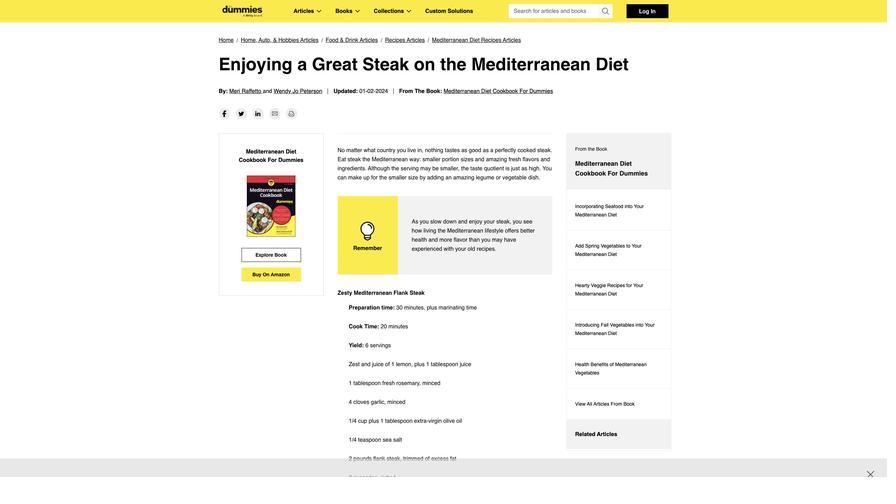 Task type: vqa. For each thing, say whether or not it's contained in the screenshot.
crash
no



Task type: locate. For each thing, give the bounding box(es) containing it.
you
[[543, 166, 552, 172]]

4 cloves garlic, minced
[[349, 399, 406, 406]]

portion
[[442, 156, 460, 163]]

steak
[[348, 156, 361, 163]]

0 vertical spatial from
[[400, 88, 414, 94]]

2 vertical spatial tablespoon
[[386, 418, 413, 425]]

2 vertical spatial dummies
[[620, 170, 649, 177]]

0 vertical spatial tablespoon
[[431, 362, 459, 368]]

1 vertical spatial may
[[492, 237, 503, 243]]

30
[[397, 305, 403, 311]]

minced right rosemary, on the left
[[423, 380, 441, 387]]

an
[[446, 175, 452, 181]]

flank
[[394, 290, 409, 296]]

book image image
[[247, 176, 296, 237]]

1 horizontal spatial tablespoon
[[386, 418, 413, 425]]

wendy jo peterson link
[[274, 88, 323, 94]]

close this dialog image
[[877, 456, 884, 463]]

fresh up just
[[509, 156, 522, 163]]

slow
[[431, 219, 442, 225]]

from for from the book
[[576, 146, 587, 152]]

open collections list image
[[407, 10, 412, 13]]

nothing
[[425, 147, 444, 154]]

0 horizontal spatial tablespoon
[[354, 380, 381, 387]]

no
[[338, 147, 345, 154]]

1 juice from the left
[[372, 362, 384, 368]]

steak for flank
[[410, 290, 425, 296]]

dummies inside tab
[[620, 170, 649, 177]]

diet inside add spring vegetables to your mediterranean diet
[[609, 252, 617, 257]]

make
[[348, 175, 362, 181]]

of
[[386, 362, 390, 368], [610, 362, 614, 367], [425, 456, 430, 462]]

1 left lemon,
[[392, 362, 395, 368]]

your
[[484, 219, 495, 225], [456, 246, 467, 252]]

& right auto,
[[273, 37, 277, 43]]

home, auto, & hobbies articles link
[[241, 36, 319, 45]]

smaller
[[423, 156, 441, 163], [389, 175, 407, 181]]

2 horizontal spatial from
[[611, 401, 623, 407]]

for right up
[[372, 175, 378, 181]]

1 horizontal spatial dummies
[[530, 88, 554, 94]]

great
[[312, 54, 358, 74]]

2 horizontal spatial of
[[610, 362, 614, 367]]

vegetables right the fall
[[611, 322, 635, 328]]

plus right minutes,
[[427, 305, 437, 311]]

as up the sizes
[[462, 147, 468, 154]]

0 vertical spatial may
[[421, 166, 431, 172]]

you left 'live'
[[397, 147, 406, 154]]

collections
[[374, 8, 404, 14]]

for inside tab
[[608, 170, 618, 177]]

smaller down serving
[[389, 175, 407, 181]]

steak, right flank
[[387, 456, 402, 462]]

lemon,
[[396, 362, 413, 368]]

diet inside "mediterranean diet recipes articles" link
[[470, 37, 480, 43]]

amazing right an
[[454, 175, 475, 181]]

fall
[[601, 322, 609, 328]]

0 vertical spatial your
[[484, 219, 495, 225]]

0 horizontal spatial a
[[298, 54, 307, 74]]

1 horizontal spatial smaller
[[423, 156, 441, 163]]

2 horizontal spatial as
[[522, 166, 528, 172]]

1 vertical spatial amazing
[[454, 175, 475, 181]]

for inside no matter what country you live in, nothing tastes as good as a perfectly cooked steak. eat steak the mediterranean way: smaller portion sizes and amazing fresh flavors and ingredients. although the serving may be smaller, the taste quotient is just as high. you can make up for the smaller size by adding an amazing legume or vegetable dish.
[[372, 175, 378, 181]]

cloves
[[354, 399, 370, 406]]

cook
[[349, 324, 363, 330]]

and left the 'wendy'
[[263, 88, 272, 94]]

minutes
[[389, 324, 408, 330]]

0 vertical spatial for
[[520, 88, 528, 94]]

may down lifestyle
[[492, 237, 503, 243]]

your inside the incorporating seafood into your mediterranean diet
[[634, 204, 644, 209]]

steak up the 2024
[[363, 54, 410, 74]]

recipes inside hearty veggie recipes for your mediterranean diet
[[608, 283, 626, 288]]

vegetables inside introducing fall vegetables into your mediterranean diet
[[611, 322, 635, 328]]

1 horizontal spatial cookbook
[[493, 88, 518, 94]]

vegetables left to
[[601, 243, 626, 249]]

articles
[[294, 8, 314, 14], [301, 37, 319, 43], [360, 37, 378, 43], [407, 37, 425, 43], [503, 37, 521, 43], [594, 401, 610, 407], [597, 432, 618, 438]]

2 horizontal spatial plus
[[427, 305, 437, 311]]

1 horizontal spatial fresh
[[509, 156, 522, 163]]

0 horizontal spatial juice
[[372, 362, 384, 368]]

2 horizontal spatial book
[[624, 401, 635, 407]]

olive
[[444, 418, 455, 425]]

0 horizontal spatial smaller
[[389, 175, 407, 181]]

marinating
[[439, 305, 465, 311]]

vegetables down health
[[576, 370, 600, 376]]

a left the perfectly
[[491, 147, 494, 154]]

2 horizontal spatial dummies
[[620, 170, 649, 177]]

0 vertical spatial a
[[298, 54, 307, 74]]

as
[[412, 219, 419, 225]]

1 vertical spatial minced
[[388, 399, 406, 406]]

recipes for hearty veggie recipes for your mediterranean diet
[[608, 283, 626, 288]]

related articles tab
[[567, 420, 672, 449]]

mediterranean inside health benefits of mediterranean vegetables
[[616, 362, 647, 367]]

on
[[414, 54, 436, 74]]

0 vertical spatial minced
[[423, 380, 441, 387]]

recipes articles
[[385, 37, 425, 43]]

0 horizontal spatial your
[[456, 246, 467, 252]]

book
[[597, 146, 608, 152], [275, 252, 287, 258], [624, 401, 635, 407]]

food & drink articles
[[326, 37, 378, 43]]

you up "recipes."
[[482, 237, 491, 243]]

2 vertical spatial from
[[611, 401, 623, 407]]

introducing fall vegetables into your mediterranean diet
[[576, 322, 655, 336]]

your inside add spring vegetables to your mediterranean diet
[[632, 243, 642, 249]]

plus right lemon,
[[415, 362, 425, 368]]

as
[[462, 147, 468, 154], [483, 147, 489, 154], [522, 166, 528, 172]]

mediterranean inside add spring vegetables to your mediterranean diet
[[576, 252, 607, 257]]

amazing up quotient
[[486, 156, 508, 163]]

0 horizontal spatial dummies
[[279, 157, 304, 163]]

1 horizontal spatial into
[[636, 322, 644, 328]]

articles inside "link"
[[594, 401, 610, 407]]

1/4 left cup
[[349, 418, 357, 425]]

minced right garlic,
[[388, 399, 406, 406]]

1 vertical spatial a
[[491, 147, 494, 154]]

mediterranean inside no matter what country you live in, nothing tastes as good as a perfectly cooked steak. eat steak the mediterranean way: smaller portion sizes and amazing fresh flavors and ingredients. although the serving may be smaller, the taste quotient is just as high. you can make up for the smaller size by adding an amazing legume or vegetable dish.
[[372, 156, 408, 163]]

1 horizontal spatial mediterranean diet cookbook for dummies
[[576, 160, 649, 177]]

by:
[[219, 88, 228, 94]]

steak
[[363, 54, 410, 74], [410, 290, 425, 296]]

updated:
[[334, 88, 358, 94]]

a down hobbies
[[298, 54, 307, 74]]

as right just
[[522, 166, 528, 172]]

1 vertical spatial smaller
[[389, 175, 407, 181]]

veggie
[[591, 283, 606, 288]]

0 horizontal spatial from
[[400, 88, 414, 94]]

1 horizontal spatial from
[[576, 146, 587, 152]]

mediterranean inside tab
[[576, 160, 619, 167]]

mediterranean inside the incorporating seafood into your mediterranean diet
[[576, 212, 607, 218]]

1 horizontal spatial for
[[520, 88, 528, 94]]

mediterranean inside introducing fall vegetables into your mediterranean diet
[[576, 331, 607, 336]]

your inside introducing fall vegetables into your mediterranean diet
[[645, 322, 655, 328]]

quotient
[[485, 166, 504, 172]]

your
[[634, 204, 644, 209], [632, 243, 642, 249], [634, 283, 644, 288], [645, 322, 655, 328]]

1 vertical spatial your
[[456, 246, 467, 252]]

0 horizontal spatial steak
[[363, 54, 410, 74]]

0 horizontal spatial into
[[625, 204, 633, 209]]

of left excess
[[425, 456, 430, 462]]

virgin
[[429, 418, 442, 425]]

the inside tab
[[588, 146, 595, 152]]

and right 'down'
[[458, 219, 468, 225]]

diet inside introducing fall vegetables into your mediterranean diet
[[609, 331, 617, 336]]

vegetables inside add spring vegetables to your mediterranean diet
[[601, 243, 626, 249]]

steak, up offers
[[497, 219, 512, 225]]

for right the 'veggie' in the bottom of the page
[[627, 283, 633, 288]]

1 up 4
[[349, 380, 352, 387]]

mediterranean inside as you slow down and enjoy your steak, you see how living the mediterranean lifestyle offers better health and more flavor than you may have experienced with your old recipes.
[[448, 228, 484, 234]]

in,
[[418, 147, 424, 154]]

0 horizontal spatial cookbook
[[239, 157, 266, 163]]

into
[[625, 204, 633, 209], [636, 322, 644, 328]]

1 vertical spatial 1/4
[[349, 437, 357, 443]]

books
[[336, 8, 353, 14]]

fresh
[[509, 156, 522, 163], [383, 380, 395, 387]]

2 horizontal spatial cookbook
[[576, 170, 606, 177]]

1 1/4 from the top
[[349, 418, 357, 425]]

0 vertical spatial plus
[[427, 305, 437, 311]]

diet inside the incorporating seafood into your mediterranean diet
[[609, 212, 617, 218]]

diet
[[470, 37, 480, 43], [596, 54, 629, 74], [482, 88, 492, 94], [286, 149, 297, 155], [621, 160, 632, 167], [609, 212, 617, 218], [609, 252, 617, 257], [609, 291, 617, 297], [609, 331, 617, 336]]

0 horizontal spatial may
[[421, 166, 431, 172]]

from inside the mediterranean diet cookbook for dummies tab
[[576, 146, 587, 152]]

steak,
[[497, 219, 512, 225], [387, 456, 402, 462]]

1 right lemon,
[[427, 362, 430, 368]]

trimmed
[[404, 456, 424, 462]]

food & drink articles link
[[326, 36, 378, 45]]

preparation time: 30 minutes, plus marinating time
[[349, 305, 477, 311]]

1 vertical spatial into
[[636, 322, 644, 328]]

1/4
[[349, 418, 357, 425], [349, 437, 357, 443]]

1
[[392, 362, 395, 368], [427, 362, 430, 368], [349, 380, 352, 387], [381, 418, 384, 425]]

1 horizontal spatial &
[[340, 37, 344, 43]]

cooked
[[518, 147, 536, 154]]

plus right cup
[[369, 418, 379, 425]]

1 vertical spatial vegetables
[[611, 322, 635, 328]]

0 horizontal spatial book
[[275, 252, 287, 258]]

on
[[263, 272, 270, 278]]

diet inside hearty veggie recipes for your mediterranean diet
[[609, 291, 617, 297]]

old
[[468, 246, 476, 252]]

home, auto, & hobbies articles
[[241, 37, 319, 43]]

zesty mediterranean flank steak
[[338, 290, 425, 296]]

1 horizontal spatial recipes
[[482, 37, 502, 43]]

0 vertical spatial book
[[597, 146, 608, 152]]

mediterranean diet cookbook for dummies inside tab
[[576, 160, 649, 177]]

1 horizontal spatial minced
[[423, 380, 441, 387]]

0 horizontal spatial recipes
[[385, 37, 406, 43]]

1 horizontal spatial book
[[597, 146, 608, 152]]

1 horizontal spatial juice
[[460, 362, 472, 368]]

you inside no matter what country you live in, nothing tastes as good as a perfectly cooked steak. eat steak the mediterranean way: smaller portion sizes and amazing fresh flavors and ingredients. although the serving may be smaller, the taste quotient is just as high. you can make up for the smaller size by adding an amazing legume or vegetable dish.
[[397, 147, 406, 154]]

the
[[441, 54, 467, 74], [588, 146, 595, 152], [363, 156, 371, 163], [392, 166, 400, 172], [461, 166, 469, 172], [380, 175, 387, 181], [438, 228, 446, 234]]

2 vertical spatial for
[[608, 170, 618, 177]]

group
[[509, 4, 613, 18]]

0 vertical spatial steak,
[[497, 219, 512, 225]]

mediterranean diet recipes articles
[[432, 37, 521, 43]]

may up by
[[421, 166, 431, 172]]

of inside health benefits of mediterranean vegetables
[[610, 362, 614, 367]]

2 pounds flank steak, trimmed of excess fat
[[349, 456, 457, 462]]

1 vertical spatial for
[[268, 157, 277, 163]]

2 & from the left
[[340, 37, 344, 43]]

1 horizontal spatial amazing
[[486, 156, 508, 163]]

your inside hearty veggie recipes for your mediterranean diet
[[634, 283, 644, 288]]

add spring vegetables to your mediterranean diet
[[576, 243, 642, 257]]

0 vertical spatial 1/4
[[349, 418, 357, 425]]

as right "good"
[[483, 147, 489, 154]]

2 horizontal spatial recipes
[[608, 283, 626, 288]]

introducing
[[576, 322, 600, 328]]

0 horizontal spatial amazing
[[454, 175, 475, 181]]

0 horizontal spatial for
[[372, 175, 378, 181]]

logo image
[[219, 5, 266, 17]]

1 horizontal spatial may
[[492, 237, 503, 243]]

0 vertical spatial for
[[372, 175, 378, 181]]

0 vertical spatial steak
[[363, 54, 410, 74]]

dummies
[[530, 88, 554, 94], [279, 157, 304, 163], [620, 170, 649, 177]]

your up lifestyle
[[484, 219, 495, 225]]

0 vertical spatial dummies
[[530, 88, 554, 94]]

time:
[[382, 305, 395, 311]]

2 horizontal spatial for
[[608, 170, 618, 177]]

and down "steak."
[[541, 156, 550, 163]]

1 vertical spatial from
[[576, 146, 587, 152]]

taste
[[471, 166, 483, 172]]

and up taste
[[475, 156, 485, 163]]

1 vertical spatial steak,
[[387, 456, 402, 462]]

of right benefits
[[610, 362, 614, 367]]

related
[[576, 432, 596, 438]]

2 1/4 from the top
[[349, 437, 357, 443]]

2024
[[376, 88, 388, 94]]

into right seafood
[[625, 204, 633, 209]]

open book categories image
[[356, 10, 360, 13]]

2 vertical spatial cookbook
[[576, 170, 606, 177]]

your down 'flavor'
[[456, 246, 467, 252]]

1/4 left teaspoon
[[349, 437, 357, 443]]

2 vertical spatial book
[[624, 401, 635, 407]]

cup
[[358, 418, 367, 425]]

home,
[[241, 37, 257, 43]]

into right the fall
[[636, 322, 644, 328]]

fresh left rosemary, on the left
[[383, 380, 395, 387]]

1 vertical spatial plus
[[415, 362, 425, 368]]

0 vertical spatial smaller
[[423, 156, 441, 163]]

2 horizontal spatial tablespoon
[[431, 362, 459, 368]]

you up offers
[[513, 219, 522, 225]]

with
[[444, 246, 454, 252]]

1 horizontal spatial as
[[483, 147, 489, 154]]

ingredients.
[[338, 166, 367, 172]]

1 vertical spatial steak
[[410, 290, 425, 296]]

for inside hearty veggie recipes for your mediterranean diet
[[627, 283, 633, 288]]

the inside as you slow down and enjoy your steak, you see how living the mediterranean lifestyle offers better health and more flavor than you may have experienced with your old recipes.
[[438, 228, 446, 234]]

of left lemon,
[[386, 362, 390, 368]]

0 vertical spatial vegetables
[[601, 243, 626, 249]]

flank
[[374, 456, 386, 462]]

0 vertical spatial into
[[625, 204, 633, 209]]

& right food
[[340, 37, 344, 43]]

2 vertical spatial plus
[[369, 418, 379, 425]]

add
[[576, 243, 584, 249]]

1 vertical spatial fresh
[[383, 380, 395, 387]]

0 horizontal spatial &
[[273, 37, 277, 43]]

steak up minutes,
[[410, 290, 425, 296]]

2 juice from the left
[[460, 362, 472, 368]]

for
[[520, 88, 528, 94], [268, 157, 277, 163], [608, 170, 618, 177]]

1 horizontal spatial of
[[425, 456, 430, 462]]

recipes articles link
[[385, 36, 425, 45]]

zest
[[349, 362, 360, 368]]

1 horizontal spatial for
[[627, 283, 633, 288]]

1 horizontal spatial steak
[[410, 290, 425, 296]]

0 vertical spatial fresh
[[509, 156, 522, 163]]

1 horizontal spatial steak,
[[497, 219, 512, 225]]

0 horizontal spatial as
[[462, 147, 468, 154]]

smaller down nothing
[[423, 156, 441, 163]]

1 vertical spatial for
[[627, 283, 633, 288]]

preparation
[[349, 305, 380, 311]]

open article categories image
[[317, 10, 322, 13]]

1/4 for 1/4 teaspoon sea salt
[[349, 437, 357, 443]]

1 vertical spatial dummies
[[279, 157, 304, 163]]

1 horizontal spatial plus
[[415, 362, 425, 368]]

as you slow down and enjoy your steak, you see how living the mediterranean lifestyle offers better health and more flavor than you may have experienced with your old recipes.
[[412, 219, 535, 252]]

0 horizontal spatial of
[[386, 362, 390, 368]]

1 horizontal spatial your
[[484, 219, 495, 225]]



Task type: describe. For each thing, give the bounding box(es) containing it.
log in link
[[627, 4, 669, 18]]

hearty veggie recipes for your mediterranean diet link
[[567, 270, 672, 310]]

cookbook inside the mediterranean diet cookbook for dummies tab
[[576, 170, 606, 177]]

legume
[[476, 175, 495, 181]]

or
[[496, 175, 501, 181]]

health
[[412, 237, 427, 243]]

lifestyle
[[485, 228, 504, 234]]

extra-
[[414, 418, 429, 425]]

wendy
[[274, 88, 291, 94]]

& inside "link"
[[340, 37, 344, 43]]

0 horizontal spatial minced
[[388, 399, 406, 406]]

fresh inside no matter what country you live in, nothing tastes as good as a perfectly cooked steak. eat steak the mediterranean way: smaller portion sizes and amazing fresh flavors and ingredients. although the serving may be smaller, the taste quotient is just as high. you can make up for the smaller size by adding an amazing legume or vegetable dish.
[[509, 156, 522, 163]]

jo
[[293, 88, 299, 94]]

1/4 teaspoon sea salt
[[349, 437, 402, 443]]

meri
[[229, 88, 240, 94]]

up
[[364, 175, 370, 181]]

adding
[[428, 175, 444, 181]]

4
[[349, 399, 352, 406]]

garlic,
[[371, 399, 386, 406]]

custom solutions link
[[426, 7, 474, 16]]

recipes for mediterranean diet recipes articles
[[482, 37, 502, 43]]

into inside introducing fall vegetables into your mediterranean diet
[[636, 322, 644, 328]]

log
[[640, 8, 650, 14]]

what
[[364, 147, 376, 154]]

see
[[524, 219, 533, 225]]

0 horizontal spatial fresh
[[383, 380, 395, 387]]

matter
[[347, 147, 362, 154]]

benefits
[[591, 362, 609, 367]]

all
[[587, 401, 593, 407]]

enjoying
[[219, 54, 293, 74]]

mediterranean diet recipes articles link
[[432, 36, 521, 45]]

good
[[469, 147, 482, 154]]

vegetable
[[503, 175, 527, 181]]

steak for great
[[363, 54, 410, 74]]

1 vertical spatial cookbook
[[239, 157, 266, 163]]

mediterranean diet cookbook for dummies tab list
[[567, 133, 672, 451]]

by: meri raffetto and wendy jo peterson
[[219, 88, 323, 94]]

incorporating seafood into your mediterranean diet
[[576, 204, 644, 218]]

into inside the incorporating seafood into your mediterranean diet
[[625, 204, 633, 209]]

salt
[[394, 437, 402, 443]]

vegetables inside health benefits of mediterranean vegetables
[[576, 370, 600, 376]]

auto,
[[259, 37, 272, 43]]

in
[[651, 8, 656, 14]]

1 & from the left
[[273, 37, 277, 43]]

and right zest
[[362, 362, 371, 368]]

from inside "link"
[[611, 401, 623, 407]]

may inside as you slow down and enjoy your steak, you see how living the mediterranean lifestyle offers better health and more flavor than you may have experienced with your old recipes.
[[492, 237, 503, 243]]

book:
[[427, 88, 442, 94]]

food
[[326, 37, 339, 43]]

way:
[[410, 156, 421, 163]]

articles inside "button"
[[597, 432, 618, 438]]

0 horizontal spatial plus
[[369, 418, 379, 425]]

Search for articles and books text field
[[509, 4, 600, 18]]

zest and juice of 1 lemon, plus 1 tablespoon juice
[[349, 362, 472, 368]]

cook time: 20 minutes
[[349, 324, 408, 330]]

hearty
[[576, 283, 590, 288]]

can
[[338, 175, 347, 181]]

yield:
[[349, 343, 364, 349]]

diet inside the mediterranean diet cookbook for dummies tab
[[621, 160, 632, 167]]

oil
[[457, 418, 462, 425]]

drink
[[346, 37, 359, 43]]

from for from the book: mediterranean diet cookbook for dummies
[[400, 88, 414, 94]]

01-
[[360, 88, 368, 94]]

is
[[506, 166, 510, 172]]

smaller,
[[441, 166, 460, 172]]

vegetables for into
[[611, 322, 635, 328]]

no matter what country you live in, nothing tastes as good as a perfectly cooked steak. eat steak the mediterranean way: smaller portion sizes and amazing fresh flavors and ingredients. although the serving may be smaller, the taste quotient is just as high. you can make up for the smaller size by adding an amazing legume or vegetable dish.
[[338, 147, 553, 181]]

articles inside "link"
[[360, 37, 378, 43]]

high.
[[529, 166, 541, 172]]

your for to
[[632, 243, 642, 249]]

yield: 6 servings
[[349, 343, 391, 349]]

0 horizontal spatial steak,
[[387, 456, 402, 462]]

sea
[[383, 437, 392, 443]]

your for for
[[634, 283, 644, 288]]

to
[[627, 243, 631, 249]]

be
[[433, 166, 439, 172]]

1 down garlic,
[[381, 418, 384, 425]]

0 horizontal spatial for
[[268, 157, 277, 163]]

than
[[469, 237, 480, 243]]

experienced
[[412, 246, 443, 252]]

your for into
[[645, 322, 655, 328]]

flavors
[[523, 156, 540, 163]]

view all articles from book link
[[567, 389, 672, 420]]

buy on amazon
[[253, 272, 290, 278]]

living
[[424, 228, 437, 234]]

1/4 for 1/4 cup plus 1 tablespoon extra-virgin olive oil
[[349, 418, 357, 425]]

time:
[[365, 324, 379, 330]]

view all articles from book
[[576, 401, 635, 407]]

mediterranean inside hearty veggie recipes for your mediterranean diet
[[576, 291, 607, 297]]

book inside "link"
[[624, 401, 635, 407]]

you right as on the left top of the page
[[420, 219, 429, 225]]

book inside tab
[[597, 146, 608, 152]]

vegetables for to
[[601, 243, 626, 249]]

0 vertical spatial amazing
[[486, 156, 508, 163]]

explore
[[256, 252, 273, 258]]

zesty
[[338, 290, 353, 296]]

mediterranean diet cookbook for dummies link
[[444, 88, 554, 94]]

live
[[408, 147, 416, 154]]

may inside no matter what country you live in, nothing tastes as good as a perfectly cooked steak. eat steak the mediterranean way: smaller portion sizes and amazing fresh flavors and ingredients. although the serving may be smaller, the taste quotient is just as high. you can make up for the smaller size by adding an amazing legume or vegetable dish.
[[421, 166, 431, 172]]

raffetto
[[242, 88, 261, 94]]

1 tablespoon fresh rosemary, minced
[[349, 380, 441, 387]]

minutes,
[[404, 305, 426, 311]]

home
[[219, 37, 234, 43]]

mediterranean diet cookbook for dummies tab
[[567, 134, 672, 190]]

from the book
[[576, 146, 608, 152]]

20
[[381, 324, 387, 330]]

0 vertical spatial cookbook
[[493, 88, 518, 94]]

0 horizontal spatial mediterranean diet cookbook for dummies
[[239, 149, 304, 163]]

perfectly
[[495, 147, 517, 154]]

buy
[[253, 272, 262, 278]]

steak, inside as you slow down and enjoy your steak, you see how living the mediterranean lifestyle offers better health and more flavor than you may have experienced with your old recipes.
[[497, 219, 512, 225]]

and down living at the left
[[429, 237, 438, 243]]

health benefits of mediterranean vegetables
[[576, 362, 647, 376]]

a inside no matter what country you live in, nothing tastes as good as a perfectly cooked steak. eat steak the mediterranean way: smaller portion sizes and amazing fresh flavors and ingredients. although the serving may be smaller, the taste quotient is just as high. you can make up for the smaller size by adding an amazing legume or vegetable dish.
[[491, 147, 494, 154]]

offers
[[505, 228, 519, 234]]

country
[[377, 147, 396, 154]]

the
[[415, 88, 425, 94]]

how
[[412, 228, 422, 234]]

custom
[[426, 8, 447, 14]]

rosemary,
[[397, 380, 421, 387]]

have
[[505, 237, 517, 243]]

more
[[440, 237, 453, 243]]

1 vertical spatial tablespoon
[[354, 380, 381, 387]]



